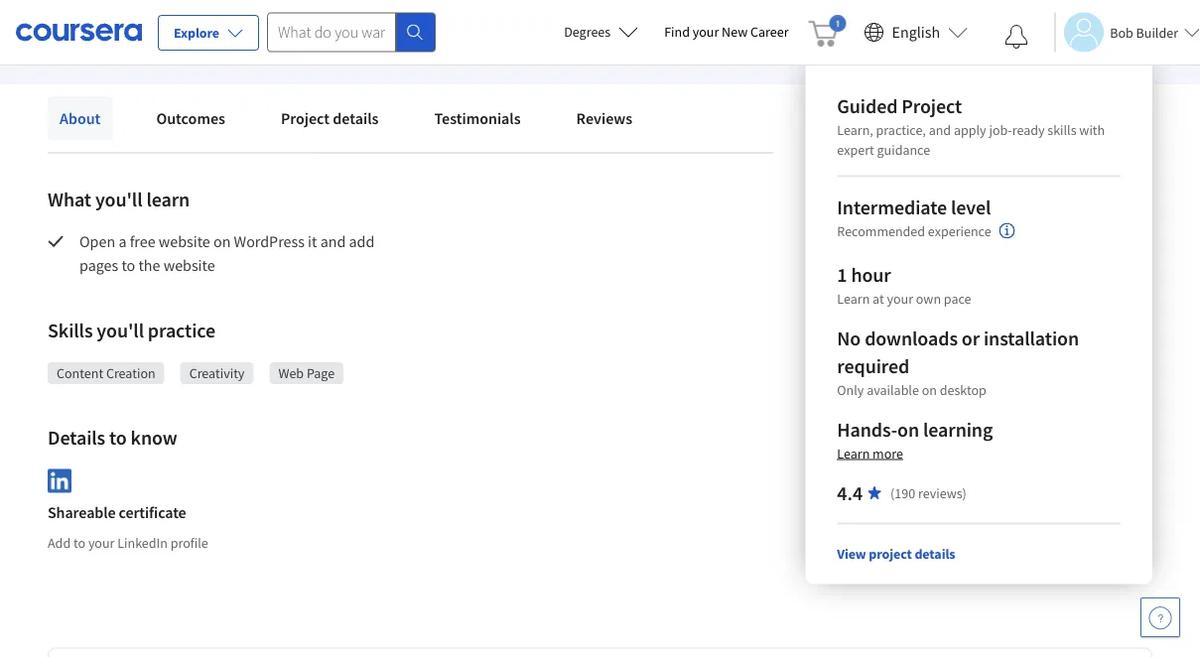 Task type: vqa. For each thing, say whether or not it's contained in the screenshot.
Start 7-day Free Trial button
no



Task type: locate. For each thing, give the bounding box(es) containing it.
2 vertical spatial your
[[88, 534, 115, 552]]

know
[[131, 425, 177, 450]]

2 horizontal spatial on
[[922, 381, 937, 399]]

degrees
[[564, 23, 611, 41]]

what you'll learn
[[48, 187, 190, 212]]

2 horizontal spatial your
[[887, 290, 913, 307]]

learn more link down hands-
[[837, 444, 903, 462]]

intermediate level
[[837, 195, 991, 220]]

hands-on learning learn more
[[837, 417, 993, 462]]

open
[[79, 231, 115, 251]]

you'll up the "creation"
[[97, 318, 144, 343]]

learn more link for learn
[[285, 13, 360, 37]]

1 horizontal spatial and
[[929, 121, 951, 139]]

1 vertical spatial to
[[109, 425, 127, 450]]

the
[[138, 255, 160, 275]]

1 horizontal spatial with
[[1079, 121, 1105, 139]]

desktop
[[940, 381, 987, 399]]

your right at
[[887, 290, 913, 307]]

0 vertical spatial more
[[325, 15, 360, 35]]

learn left at
[[837, 290, 870, 307]]

on inside open a free website on wordpress it and add pages to the website
[[213, 231, 231, 251]]

explore button
[[158, 15, 259, 51]]

add
[[48, 534, 71, 552]]

installation
[[984, 326, 1079, 351]]

shareable
[[48, 503, 116, 523]]

1 horizontal spatial details
[[915, 545, 955, 563]]

on left desktop
[[922, 381, 937, 399]]

information about difficulty level pre-requisites. image
[[999, 223, 1015, 239]]

view project details link
[[837, 545, 955, 563]]

to
[[122, 255, 135, 275], [109, 425, 127, 450], [73, 534, 85, 552]]

to left know
[[109, 425, 127, 450]]

1 horizontal spatial project
[[902, 94, 962, 118]]

details
[[333, 108, 379, 128], [915, 545, 955, 563]]

website right free
[[159, 231, 210, 251]]

website right the
[[164, 255, 215, 275]]

project down what do you want to learn? text box
[[281, 108, 330, 128]]

1 vertical spatial you'll
[[97, 318, 144, 343]]

1 vertical spatial on
[[922, 381, 937, 399]]

and right it
[[320, 231, 346, 251]]

and left apply
[[929, 121, 951, 139]]

your
[[693, 23, 719, 41], [887, 290, 913, 307], [88, 534, 115, 552]]

your down shareable certificate at the left of the page
[[88, 534, 115, 552]]

and
[[929, 121, 951, 139], [320, 231, 346, 251]]

practice
[[148, 318, 215, 343]]

project
[[902, 94, 962, 118], [281, 108, 330, 128]]

0 vertical spatial details
[[333, 108, 379, 128]]

hour
[[851, 262, 891, 287]]

learn
[[285, 15, 322, 35], [837, 290, 870, 307], [837, 444, 870, 462]]

0 vertical spatial and
[[929, 121, 951, 139]]

job-
[[989, 121, 1012, 139]]

on down available
[[897, 417, 919, 442]]

details to know
[[48, 425, 177, 450]]

open a free website on wordpress it and add pages to the website
[[79, 231, 378, 275]]

to left the
[[122, 255, 135, 275]]

show notifications image
[[1005, 25, 1029, 49]]

(190
[[891, 484, 915, 502]]

find your new career
[[664, 23, 789, 41]]

learn more link
[[285, 13, 360, 37], [837, 444, 903, 462]]

0 vertical spatial you'll
[[95, 187, 142, 212]]

0 horizontal spatial and
[[320, 231, 346, 251]]

1 vertical spatial learn
[[837, 290, 870, 307]]

own
[[916, 290, 941, 307]]

to right "add"
[[73, 534, 85, 552]]

project up the practice,
[[902, 94, 962, 118]]

new
[[722, 23, 748, 41]]

0 vertical spatial with
[[109, 15, 138, 35]]

your right find
[[693, 23, 719, 41]]

0 horizontal spatial on
[[213, 231, 231, 251]]

learn right •
[[285, 15, 322, 35]]

0 horizontal spatial your
[[88, 534, 115, 552]]

website
[[159, 231, 210, 251], [164, 255, 215, 275]]

certificate
[[119, 503, 186, 523]]

0 vertical spatial learn
[[285, 15, 322, 35]]

1 vertical spatial website
[[164, 255, 215, 275]]

2 vertical spatial to
[[73, 534, 85, 552]]

on left "wordpress"
[[213, 231, 231, 251]]

2 vertical spatial learn
[[837, 444, 870, 462]]

1 vertical spatial with
[[1079, 121, 1105, 139]]

builder
[[1136, 23, 1178, 41]]

view
[[837, 545, 866, 563]]

1 horizontal spatial your
[[693, 23, 719, 41]]

career
[[750, 23, 789, 41]]

more right •
[[325, 15, 360, 35]]

learn inside hands-on learning learn more
[[837, 444, 870, 462]]

2 vertical spatial on
[[897, 417, 919, 442]]

1 vertical spatial and
[[320, 231, 346, 251]]

shareable certificate
[[48, 503, 186, 523]]

to inside open a free website on wordpress it and add pages to the website
[[122, 255, 135, 275]]

creation
[[106, 364, 156, 382]]

you'll up a
[[95, 187, 142, 212]]

0 horizontal spatial with
[[109, 15, 138, 35]]

with right skills
[[1079, 121, 1105, 139]]

1 horizontal spatial learn more link
[[837, 444, 903, 462]]

coursera image
[[16, 16, 142, 48]]

help center image
[[1149, 606, 1172, 629]]

1 vertical spatial learn more link
[[837, 444, 903, 462]]

with right included
[[109, 15, 138, 35]]

0 vertical spatial learn more link
[[285, 13, 360, 37]]

reviews link
[[564, 96, 644, 140]]

1 hour learn at your own pace
[[837, 262, 971, 307]]

and inside open a free website on wordpress it and add pages to the website
[[320, 231, 346, 251]]

testimonials link
[[422, 96, 533, 140]]

1 horizontal spatial on
[[897, 417, 919, 442]]

reviews
[[576, 108, 632, 128]]

with
[[109, 15, 138, 35], [1079, 121, 1105, 139]]

or
[[962, 326, 980, 351]]

1 horizontal spatial more
[[873, 444, 903, 462]]

0 horizontal spatial more
[[325, 15, 360, 35]]

you'll for what
[[95, 187, 142, 212]]

you'll
[[95, 187, 142, 212], [97, 318, 144, 343]]

with inside guided project learn, practice, and apply job-ready skills with expert guidance
[[1079, 121, 1105, 139]]

0 vertical spatial your
[[693, 23, 719, 41]]

0 vertical spatial to
[[122, 255, 135, 275]]

pages
[[79, 255, 118, 275]]

details right project
[[915, 545, 955, 563]]

no downloads or installation required only available on desktop
[[837, 326, 1079, 399]]

1 vertical spatial your
[[887, 290, 913, 307]]

0 vertical spatial on
[[213, 231, 231, 251]]

details down what do you want to learn? text box
[[333, 108, 379, 128]]

at
[[873, 290, 884, 307]]

on
[[213, 231, 231, 251], [922, 381, 937, 399], [897, 417, 919, 442]]

english button
[[856, 0, 976, 65]]

0 horizontal spatial learn more link
[[285, 13, 360, 37]]

None search field
[[267, 12, 436, 52]]

add
[[349, 231, 375, 251]]

creativity
[[189, 364, 245, 382]]

learn more link right •
[[285, 13, 360, 37]]

more down hands-
[[873, 444, 903, 462]]

0 horizontal spatial details
[[333, 108, 379, 128]]

1 vertical spatial more
[[873, 444, 903, 462]]

learn down hands-
[[837, 444, 870, 462]]



Task type: describe. For each thing, give the bounding box(es) containing it.
learn inside 1 hour learn at your own pace
[[837, 290, 870, 307]]

4.4
[[837, 481, 863, 506]]

bob builder
[[1110, 23, 1178, 41]]

outcomes
[[156, 108, 225, 128]]

testimonials
[[434, 108, 521, 128]]

guided
[[837, 94, 898, 118]]

to for know
[[109, 425, 127, 450]]

available
[[867, 381, 919, 399]]

included with
[[48, 15, 142, 35]]

free
[[130, 231, 155, 251]]

your inside 1 hour learn at your own pace
[[887, 290, 913, 307]]

practice,
[[876, 121, 926, 139]]

guided project learn, practice, and apply job-ready skills with expert guidance
[[837, 94, 1105, 159]]

more inside • learn more
[[325, 15, 360, 35]]

wordpress
[[234, 231, 305, 251]]

learn,
[[837, 121, 873, 139]]

included
[[48, 15, 106, 35]]

expert
[[837, 141, 874, 159]]

level
[[951, 195, 991, 220]]

apply
[[954, 121, 986, 139]]

web
[[278, 364, 304, 382]]

profile
[[170, 534, 208, 552]]

english
[[892, 22, 940, 42]]

it
[[308, 231, 317, 251]]

shopping cart: 1 item image
[[809, 15, 846, 47]]

coursera plus image
[[142, 19, 263, 31]]

guidance
[[877, 141, 930, 159]]

add to your linkedin profile
[[48, 534, 208, 552]]

view project details
[[837, 545, 955, 563]]

0 horizontal spatial project
[[281, 108, 330, 128]]

reviews)
[[918, 484, 967, 502]]

find your new career link
[[654, 20, 799, 45]]

1
[[837, 262, 847, 287]]

on inside hands-on learning learn more
[[897, 417, 919, 442]]

• learn more
[[271, 14, 360, 35]]

content creation
[[57, 364, 156, 382]]

what
[[48, 187, 91, 212]]

skills you'll practice
[[48, 318, 215, 343]]

degrees button
[[548, 10, 654, 54]]

learning
[[923, 417, 993, 442]]

content
[[57, 364, 103, 382]]

skills
[[48, 318, 93, 343]]

page
[[307, 364, 335, 382]]

What do you want to learn? text field
[[267, 12, 396, 52]]

downloads
[[865, 326, 958, 351]]

recommended
[[837, 222, 925, 240]]

bob builder button
[[1054, 12, 1200, 52]]

and inside guided project learn, practice, and apply job-ready skills with expert guidance
[[929, 121, 951, 139]]

pace
[[944, 290, 971, 307]]

•
[[271, 14, 277, 35]]

more inside hands-on learning learn more
[[873, 444, 903, 462]]

project inside guided project learn, practice, and apply job-ready skills with expert guidance
[[902, 94, 962, 118]]

(190 reviews)
[[891, 484, 967, 502]]

bob
[[1110, 23, 1133, 41]]

recommended experience
[[837, 222, 991, 240]]

a
[[119, 231, 127, 251]]

about
[[60, 108, 101, 128]]

linkedin
[[117, 534, 168, 552]]

only
[[837, 381, 864, 399]]

1 vertical spatial details
[[915, 545, 955, 563]]

project details
[[281, 108, 379, 128]]

no
[[837, 326, 861, 351]]

on inside no downloads or installation required only available on desktop
[[922, 381, 937, 399]]

hands-
[[837, 417, 897, 442]]

to for your
[[73, 534, 85, 552]]

web page
[[278, 364, 335, 382]]

you'll for skills
[[97, 318, 144, 343]]

experience
[[928, 222, 991, 240]]

find
[[664, 23, 690, 41]]

learn
[[146, 187, 190, 212]]

project details link
[[269, 96, 391, 140]]

outcomes link
[[144, 96, 237, 140]]

intermediate
[[837, 195, 947, 220]]

required
[[837, 354, 910, 378]]

about link
[[48, 96, 113, 140]]

learn more link for on
[[837, 444, 903, 462]]

ready
[[1012, 121, 1045, 139]]

project
[[869, 545, 912, 563]]

skills
[[1048, 121, 1077, 139]]

explore
[[174, 24, 219, 42]]

0 vertical spatial website
[[159, 231, 210, 251]]

details
[[48, 425, 105, 450]]

learn inside • learn more
[[285, 15, 322, 35]]



